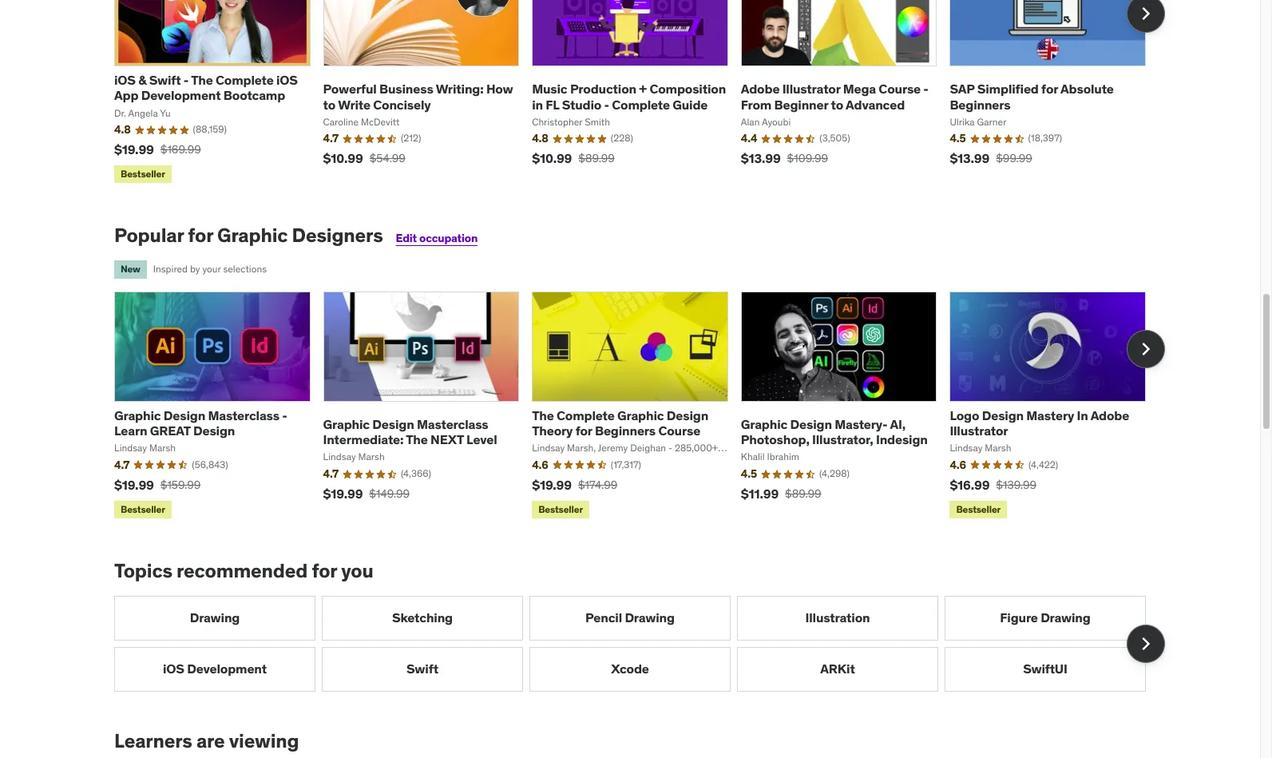 Task type: describe. For each thing, give the bounding box(es) containing it.
- inside music production + composition in fl studio - complete guide
[[604, 96, 609, 112]]

in
[[532, 96, 543, 112]]

masterclass for level
[[417, 416, 488, 432]]

illustrator inside logo design mastery in adobe illustrator
[[950, 423, 1008, 439]]

how
[[486, 81, 513, 97]]

the inside 'the complete graphic design theory for beginners course'
[[532, 407, 554, 423]]

ios development link
[[114, 647, 316, 692]]

designers
[[292, 223, 383, 248]]

new
[[121, 263, 140, 275]]

ios for ios development
[[163, 661, 184, 677]]

adobe illustrator mega course - from beginner to advanced
[[741, 81, 929, 112]]

ios & swift - the complete ios app development bootcamp link
[[114, 72, 298, 103]]

figure
[[1000, 610, 1038, 626]]

development inside ios & swift - the complete ios app development bootcamp
[[141, 87, 221, 103]]

beginner
[[774, 96, 828, 112]]

topics recommended for you
[[114, 558, 374, 583]]

adobe illustrator mega course - from beginner to advanced link
[[741, 81, 929, 112]]

learners are viewing
[[114, 728, 299, 753]]

for inside 'the complete graphic design theory for beginners course'
[[576, 423, 592, 439]]

arkit
[[821, 661, 855, 677]]

great
[[150, 423, 191, 439]]

xcode
[[611, 661, 649, 677]]

swiftui link
[[945, 647, 1146, 692]]

selections
[[223, 263, 267, 275]]

for inside the sap simplified for absolute beginners
[[1042, 81, 1058, 97]]

illustrator,
[[812, 431, 874, 447]]

pencil drawing
[[586, 610, 675, 626]]

you
[[341, 558, 374, 583]]

swiftui
[[1023, 661, 1068, 677]]

logo design mastery in adobe illustrator
[[950, 407, 1130, 439]]

intermediate:
[[323, 431, 404, 447]]

ai,
[[890, 416, 906, 432]]

sketching link
[[322, 596, 523, 641]]

edit
[[396, 231, 417, 246]]

complete inside 'the complete graphic design theory for beginners course'
[[557, 407, 615, 423]]

graphic design masterclass intermediate: the next level
[[323, 416, 497, 447]]

viewing
[[229, 728, 299, 753]]

advanced
[[846, 96, 905, 112]]

development inside ios development link
[[187, 661, 267, 677]]

occupation
[[419, 231, 478, 246]]

for left you
[[312, 558, 337, 583]]

sap
[[950, 81, 975, 97]]

composition
[[650, 81, 726, 97]]

production
[[570, 81, 637, 97]]

complete inside music production + composition in fl studio - complete guide
[[612, 96, 670, 112]]

ios & swift - the complete ios app development bootcamp
[[114, 72, 298, 103]]

graphic design masterclass intermediate: the next level link
[[323, 416, 497, 447]]

graphic design masterclass - learn great design
[[114, 407, 287, 439]]

graphic design mastery- ai, photoshop, illustrator, indesign
[[741, 416, 928, 447]]

illustration link
[[737, 596, 939, 641]]

drawing inside drawing link
[[190, 610, 240, 626]]

to inside powerful business writing: how to write concisely
[[323, 96, 336, 112]]

illustrator inside adobe illustrator mega course - from beginner to advanced
[[783, 81, 841, 97]]

sap simplified for absolute beginners
[[950, 81, 1114, 112]]

fl
[[546, 96, 559, 112]]

arkit link
[[737, 647, 939, 692]]

popular
[[114, 223, 184, 248]]

sketching
[[392, 610, 453, 626]]

figure drawing link
[[945, 596, 1146, 641]]

next
[[431, 431, 464, 447]]

app
[[114, 87, 138, 103]]

mega
[[843, 81, 876, 97]]

graphic inside 'the complete graphic design theory for beginners course'
[[617, 407, 664, 423]]

course inside 'the complete graphic design theory for beginners course'
[[659, 423, 701, 439]]

mastery-
[[835, 416, 888, 432]]

level
[[466, 431, 497, 447]]

the for swift
[[191, 72, 213, 88]]

- inside ios & swift - the complete ios app development bootcamp
[[184, 72, 189, 88]]

sap simplified for absolute beginners link
[[950, 81, 1114, 112]]

to inside adobe illustrator mega course - from beginner to advanced
[[831, 96, 844, 112]]

logo
[[950, 407, 980, 423]]

carousel element containing ios & swift - the complete ios app development bootcamp
[[114, 0, 1165, 187]]

topics
[[114, 558, 172, 583]]

design inside 'the complete graphic design theory for beginners course'
[[667, 407, 709, 423]]

photoshop,
[[741, 431, 810, 447]]

course inside adobe illustrator mega course - from beginner to advanced
[[879, 81, 921, 97]]

learners
[[114, 728, 192, 753]]

business
[[379, 81, 433, 97]]

1 vertical spatial swift
[[407, 661, 438, 677]]

logo design mastery in adobe illustrator link
[[950, 407, 1130, 439]]

studio
[[562, 96, 602, 112]]

are
[[196, 728, 225, 753]]

music production + composition in fl studio - complete guide link
[[532, 81, 726, 112]]

next image
[[1133, 631, 1159, 657]]

the complete graphic design theory for beginners course link
[[532, 407, 709, 439]]

design for logo design mastery in adobe illustrator
[[982, 407, 1024, 423]]

design for graphic design masterclass - learn great design
[[164, 407, 205, 423]]



Task type: locate. For each thing, give the bounding box(es) containing it.
recommended
[[177, 558, 308, 583]]

ios down drawing link
[[163, 661, 184, 677]]

popular for graphic designers
[[114, 223, 383, 248]]

figure drawing
[[1000, 610, 1091, 626]]

indesign
[[876, 431, 928, 447]]

drawing inside pencil drawing link
[[625, 610, 675, 626]]

the
[[191, 72, 213, 88], [532, 407, 554, 423], [406, 431, 428, 447]]

complete
[[216, 72, 274, 88], [612, 96, 670, 112], [557, 407, 615, 423]]

carousel element containing graphic design masterclass - learn great design
[[114, 291, 1165, 522]]

by
[[190, 263, 200, 275]]

0 horizontal spatial drawing
[[190, 610, 240, 626]]

1 horizontal spatial illustrator
[[950, 423, 1008, 439]]

0 horizontal spatial illustrator
[[783, 81, 841, 97]]

swift link
[[322, 647, 523, 692]]

to
[[323, 96, 336, 112], [831, 96, 844, 112]]

1 horizontal spatial masterclass
[[417, 416, 488, 432]]

1 horizontal spatial the
[[406, 431, 428, 447]]

adobe right guide at top
[[741, 81, 780, 97]]

music
[[532, 81, 568, 97]]

carousel element containing drawing
[[114, 596, 1165, 692]]

ios for ios & swift - the complete ios app development bootcamp
[[114, 72, 136, 88]]

drawing for pencil drawing
[[625, 610, 675, 626]]

next image
[[1133, 1, 1159, 26], [1133, 336, 1159, 362]]

development right app
[[141, 87, 221, 103]]

concisely
[[373, 96, 431, 112]]

design inside graphic design masterclass intermediate: the next level
[[373, 416, 414, 432]]

graphic design mastery- ai, photoshop, illustrator, indesign link
[[741, 416, 928, 447]]

+
[[639, 81, 647, 97]]

the complete graphic design theory for beginners course
[[532, 407, 709, 439]]

0 vertical spatial next image
[[1133, 1, 1159, 26]]

1 horizontal spatial course
[[879, 81, 921, 97]]

0 vertical spatial swift
[[149, 72, 181, 88]]

1 vertical spatial development
[[187, 661, 267, 677]]

your
[[202, 263, 221, 275]]

powerful business writing: how to write concisely
[[323, 81, 513, 112]]

0 vertical spatial development
[[141, 87, 221, 103]]

2 horizontal spatial ios
[[276, 72, 298, 88]]

next image for sap simplified for absolute beginners
[[1133, 1, 1159, 26]]

mastery
[[1027, 407, 1074, 423]]

graphic
[[217, 223, 288, 248], [114, 407, 161, 423], [617, 407, 664, 423], [323, 416, 370, 432], [741, 416, 788, 432]]

0 horizontal spatial to
[[323, 96, 336, 112]]

edit occupation button
[[396, 231, 478, 246]]

0 vertical spatial beginners
[[950, 96, 1011, 112]]

0 vertical spatial illustrator
[[783, 81, 841, 97]]

graphic inside graphic design masterclass - learn great design
[[114, 407, 161, 423]]

beginners inside the sap simplified for absolute beginners
[[950, 96, 1011, 112]]

carousel element
[[114, 0, 1165, 187], [114, 291, 1165, 522], [114, 596, 1165, 692]]

powerful business writing: how to write concisely link
[[323, 81, 513, 112]]

absolute
[[1061, 81, 1114, 97]]

beginners inside 'the complete graphic design theory for beginners course'
[[595, 423, 656, 439]]

0 horizontal spatial adobe
[[741, 81, 780, 97]]

inspired by your selections
[[153, 263, 267, 275]]

drawing
[[190, 610, 240, 626], [625, 610, 675, 626], [1041, 610, 1091, 626]]

graphic inside graphic design mastery- ai, photoshop, illustrator, indesign
[[741, 416, 788, 432]]

development
[[141, 87, 221, 103], [187, 661, 267, 677]]

design
[[164, 407, 205, 423], [667, 407, 709, 423], [982, 407, 1024, 423], [373, 416, 414, 432], [790, 416, 832, 432], [193, 423, 235, 439]]

2 horizontal spatial the
[[532, 407, 554, 423]]

1 horizontal spatial ios
[[163, 661, 184, 677]]

powerful
[[323, 81, 377, 97]]

drawing inside figure drawing link
[[1041, 610, 1091, 626]]

writing:
[[436, 81, 484, 97]]

0 horizontal spatial ios
[[114, 72, 136, 88]]

swift down sketching link
[[407, 661, 438, 677]]

for left "absolute"
[[1042, 81, 1058, 97]]

design inside logo design mastery in adobe illustrator
[[982, 407, 1024, 423]]

1 vertical spatial adobe
[[1091, 407, 1130, 423]]

music production + composition in fl studio - complete guide
[[532, 81, 726, 112]]

write
[[338, 96, 371, 112]]

1 horizontal spatial drawing
[[625, 610, 675, 626]]

drawing link
[[114, 596, 316, 641]]

1 carousel element from the top
[[114, 0, 1165, 187]]

design for graphic design mastery- ai, photoshop, illustrator, indesign
[[790, 416, 832, 432]]

edit occupation
[[396, 231, 478, 246]]

0 horizontal spatial course
[[659, 423, 701, 439]]

0 horizontal spatial swift
[[149, 72, 181, 88]]

the for masterclass
[[406, 431, 428, 447]]

masterclass inside graphic design masterclass intermediate: the next level
[[417, 416, 488, 432]]

&
[[138, 72, 146, 88]]

next image for logo design mastery in adobe illustrator
[[1133, 336, 1159, 362]]

1 to from the left
[[323, 96, 336, 112]]

the inside graphic design masterclass intermediate: the next level
[[406, 431, 428, 447]]

ios development
[[163, 661, 267, 677]]

theory
[[532, 423, 573, 439]]

design inside graphic design mastery- ai, photoshop, illustrator, indesign
[[790, 416, 832, 432]]

for up by
[[188, 223, 213, 248]]

2 vertical spatial complete
[[557, 407, 615, 423]]

2 horizontal spatial drawing
[[1041, 610, 1091, 626]]

0 vertical spatial course
[[879, 81, 921, 97]]

for
[[1042, 81, 1058, 97], [188, 223, 213, 248], [576, 423, 592, 439], [312, 558, 337, 583]]

graphic for graphic design masterclass intermediate: the next level
[[323, 416, 370, 432]]

ios left the powerful
[[276, 72, 298, 88]]

in
[[1077, 407, 1088, 423]]

3 drawing from the left
[[1041, 610, 1091, 626]]

0 vertical spatial carousel element
[[114, 0, 1165, 187]]

2 vertical spatial carousel element
[[114, 596, 1165, 692]]

-
[[184, 72, 189, 88], [924, 81, 929, 97], [604, 96, 609, 112], [282, 407, 287, 423]]

2 next image from the top
[[1133, 336, 1159, 362]]

1 drawing from the left
[[190, 610, 240, 626]]

2 drawing from the left
[[625, 610, 675, 626]]

guide
[[673, 96, 708, 112]]

0 vertical spatial complete
[[216, 72, 274, 88]]

1 horizontal spatial swift
[[407, 661, 438, 677]]

1 horizontal spatial beginners
[[950, 96, 1011, 112]]

1 vertical spatial complete
[[612, 96, 670, 112]]

1 vertical spatial next image
[[1133, 336, 1159, 362]]

inspired
[[153, 263, 188, 275]]

learn
[[114, 423, 147, 439]]

1 vertical spatial course
[[659, 423, 701, 439]]

1 vertical spatial carousel element
[[114, 291, 1165, 522]]

bootcamp
[[224, 87, 285, 103]]

the inside ios & swift - the complete ios app development bootcamp
[[191, 72, 213, 88]]

beginners
[[950, 96, 1011, 112], [595, 423, 656, 439]]

illustrator left mastery
[[950, 423, 1008, 439]]

adobe inside logo design mastery in adobe illustrator
[[1091, 407, 1130, 423]]

2 vertical spatial the
[[406, 431, 428, 447]]

pencil
[[586, 610, 622, 626]]

ios left &
[[114, 72, 136, 88]]

masterclass for design
[[208, 407, 280, 423]]

2 to from the left
[[831, 96, 844, 112]]

swift right &
[[149, 72, 181, 88]]

graphic design masterclass - learn great design link
[[114, 407, 287, 439]]

adobe
[[741, 81, 780, 97], [1091, 407, 1130, 423]]

0 horizontal spatial beginners
[[595, 423, 656, 439]]

drawing for figure drawing
[[1041, 610, 1091, 626]]

complete inside ios & swift - the complete ios app development bootcamp
[[216, 72, 274, 88]]

swift inside ios & swift - the complete ios app development bootcamp
[[149, 72, 181, 88]]

graphic for graphic design mastery- ai, photoshop, illustrator, indesign
[[741, 416, 788, 432]]

to left write
[[323, 96, 336, 112]]

drawing right pencil
[[625, 610, 675, 626]]

adobe inside adobe illustrator mega course - from beginner to advanced
[[741, 81, 780, 97]]

graphic inside graphic design masterclass intermediate: the next level
[[323, 416, 370, 432]]

development down drawing link
[[187, 661, 267, 677]]

graphic for graphic design masterclass - learn great design
[[114, 407, 161, 423]]

1 vertical spatial the
[[532, 407, 554, 423]]

to right "beginner"
[[831, 96, 844, 112]]

1 horizontal spatial to
[[831, 96, 844, 112]]

adobe right in
[[1091, 407, 1130, 423]]

illustration
[[806, 610, 870, 626]]

1 horizontal spatial adobe
[[1091, 407, 1130, 423]]

for right the theory
[[576, 423, 592, 439]]

1 next image from the top
[[1133, 1, 1159, 26]]

0 vertical spatial the
[[191, 72, 213, 88]]

- inside graphic design masterclass - learn great design
[[282, 407, 287, 423]]

masterclass inside graphic design masterclass - learn great design
[[208, 407, 280, 423]]

- inside adobe illustrator mega course - from beginner to advanced
[[924, 81, 929, 97]]

2 carousel element from the top
[[114, 291, 1165, 522]]

drawing up "ios development"
[[190, 610, 240, 626]]

pencil drawing link
[[530, 596, 731, 641]]

design for graphic design masterclass intermediate: the next level
[[373, 416, 414, 432]]

0 horizontal spatial masterclass
[[208, 407, 280, 423]]

illustrator left mega
[[783, 81, 841, 97]]

from
[[741, 96, 772, 112]]

illustrator
[[783, 81, 841, 97], [950, 423, 1008, 439]]

1 vertical spatial illustrator
[[950, 423, 1008, 439]]

drawing right figure
[[1041, 610, 1091, 626]]

simplified
[[978, 81, 1039, 97]]

1 vertical spatial beginners
[[595, 423, 656, 439]]

0 horizontal spatial the
[[191, 72, 213, 88]]

xcode link
[[530, 647, 731, 692]]

0 vertical spatial adobe
[[741, 81, 780, 97]]

3 carousel element from the top
[[114, 596, 1165, 692]]



Task type: vqa. For each thing, say whether or not it's contained in the screenshot.
Section within section 1: introduction 1 / 1 | 1min
no



